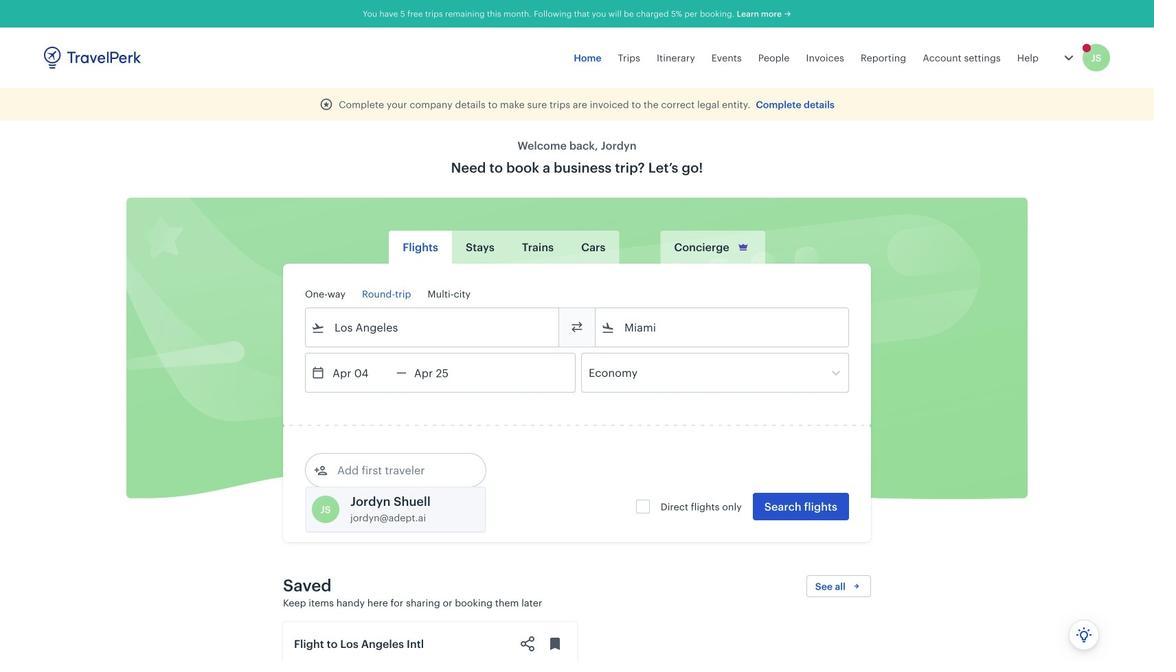 Task type: locate. For each thing, give the bounding box(es) containing it.
Return text field
[[407, 354, 478, 393]]



Task type: describe. For each thing, give the bounding box(es) containing it.
Depart text field
[[325, 354, 397, 393]]

Add first traveler search field
[[328, 460, 471, 482]]

To search field
[[615, 317, 831, 339]]

From search field
[[325, 317, 541, 339]]



